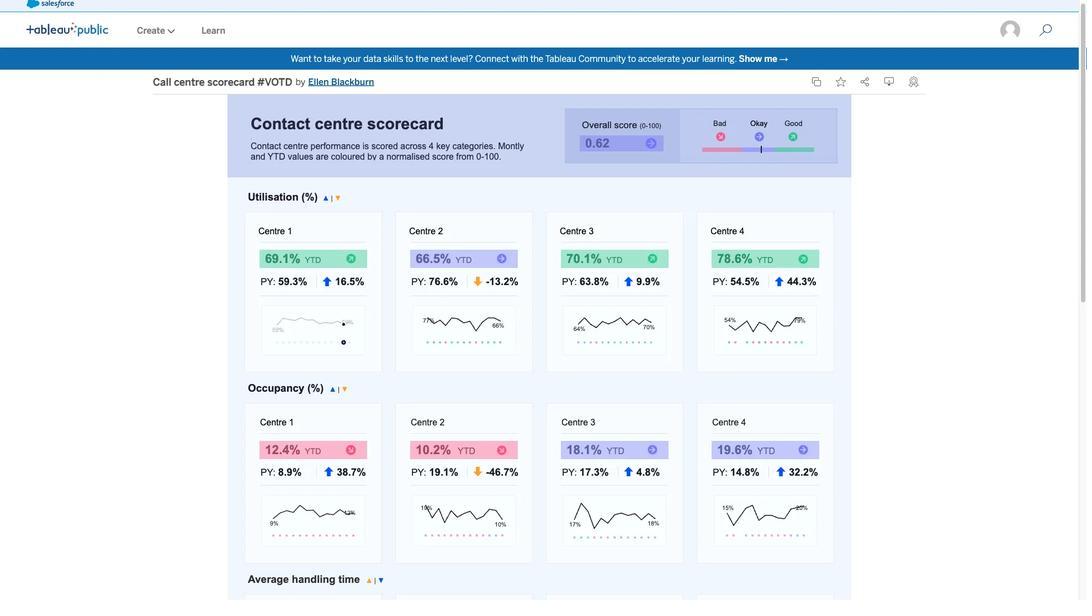 Task type: describe. For each thing, give the bounding box(es) containing it.
call centre scorecard #votd by ellen blackburn
[[153, 76, 374, 88]]

community
[[579, 53, 626, 64]]

1 to from the left
[[314, 53, 322, 64]]

nominate for viz of the day image
[[909, 76, 919, 87]]

want
[[291, 53, 312, 64]]

scorecard
[[207, 76, 255, 88]]

level?
[[451, 53, 473, 64]]

want to take your data skills to the next level? connect with the tableau community to accelerate your learning. show me →
[[291, 53, 789, 64]]

me
[[765, 53, 778, 64]]

learn
[[202, 25, 225, 36]]

create
[[137, 25, 165, 36]]

show
[[739, 53, 763, 64]]

ellen
[[309, 77, 329, 87]]

create button
[[124, 13, 188, 48]]

learn link
[[188, 13, 239, 48]]

logo image
[[27, 22, 108, 36]]

accelerate
[[639, 53, 681, 64]]

3 to from the left
[[628, 53, 637, 64]]

2 the from the left
[[531, 53, 544, 64]]

data
[[364, 53, 382, 64]]

skills
[[384, 53, 404, 64]]

learning.
[[703, 53, 737, 64]]



Task type: locate. For each thing, give the bounding box(es) containing it.
with
[[512, 53, 529, 64]]

to left accelerate
[[628, 53, 637, 64]]

salesforce logo image
[[27, 0, 74, 8]]

the left next
[[416, 53, 429, 64]]

terry.turtle image
[[1000, 19, 1022, 41]]

1 your from the left
[[343, 53, 362, 64]]

take
[[324, 53, 341, 64]]

to
[[314, 53, 322, 64], [406, 53, 414, 64], [628, 53, 637, 64]]

centre
[[174, 76, 205, 88]]

1 horizontal spatial to
[[406, 53, 414, 64]]

the
[[416, 53, 429, 64], [531, 53, 544, 64]]

your
[[343, 53, 362, 64], [683, 53, 701, 64]]

your left learning. on the right top
[[683, 53, 701, 64]]

2 to from the left
[[406, 53, 414, 64]]

next
[[431, 53, 449, 64]]

to right 'skills'
[[406, 53, 414, 64]]

go to search image
[[1027, 24, 1066, 37]]

by
[[296, 77, 306, 87]]

#votd
[[257, 76, 293, 88]]

call
[[153, 76, 171, 88]]

connect
[[475, 53, 510, 64]]

tableau
[[546, 53, 577, 64]]

2 your from the left
[[683, 53, 701, 64]]

to left take
[[314, 53, 322, 64]]

the right with
[[531, 53, 544, 64]]

your right take
[[343, 53, 362, 64]]

show me link
[[739, 53, 778, 64]]

favorite button image
[[837, 77, 846, 87]]

1 horizontal spatial the
[[531, 53, 544, 64]]

0 horizontal spatial your
[[343, 53, 362, 64]]

2 horizontal spatial to
[[628, 53, 637, 64]]

ellen blackburn link
[[309, 75, 374, 88]]

→
[[780, 53, 789, 64]]

0 horizontal spatial to
[[314, 53, 322, 64]]

blackburn
[[331, 77, 374, 87]]

1 the from the left
[[416, 53, 429, 64]]

1 horizontal spatial your
[[683, 53, 701, 64]]

make a copy image
[[812, 77, 822, 87]]

0 horizontal spatial the
[[416, 53, 429, 64]]



Task type: vqa. For each thing, say whether or not it's contained in the screenshot.
learning.
yes



